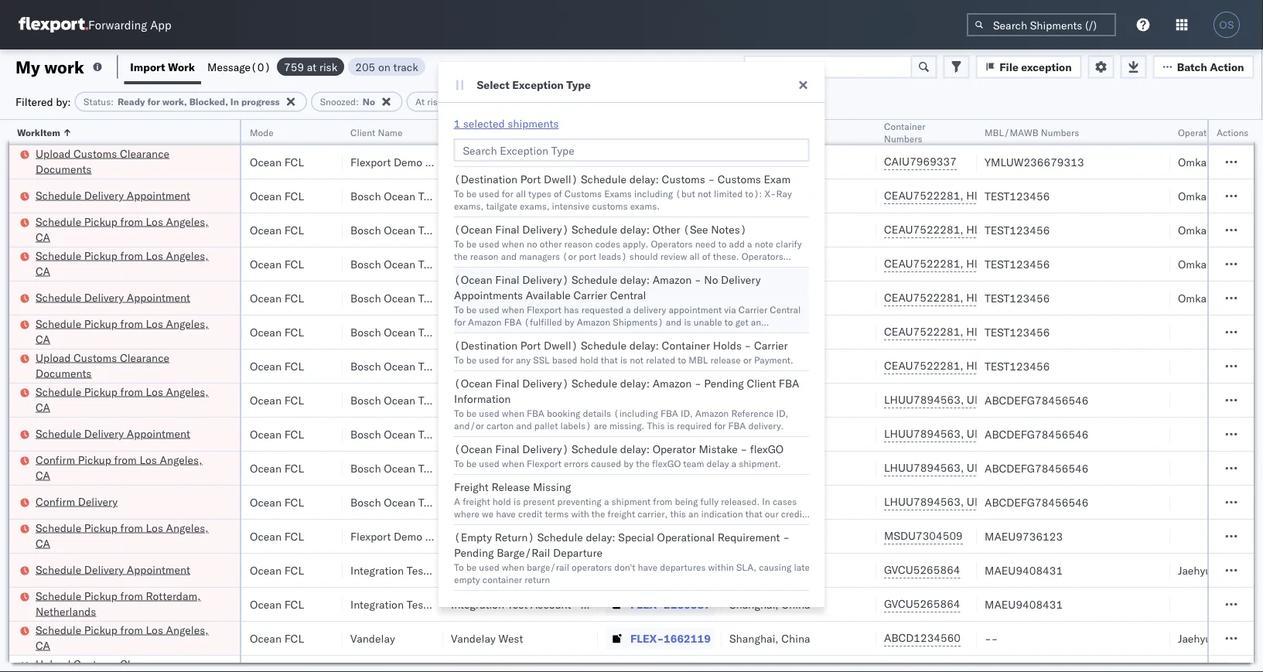 Task type: vqa. For each thing, say whether or not it's contained in the screenshot.
the topmost the messages button
no



Task type: describe. For each thing, give the bounding box(es) containing it.
1662119
[[664, 632, 711, 645]]

file
[[1000, 60, 1019, 74]]

delivery for second schedule delivery appointment button from the bottom
[[84, 427, 124, 440]]

confirm delivery button
[[36, 494, 118, 511]]

limited
[[714, 188, 743, 199]]

port for (destination
[[520, 173, 541, 186]]

4 schedule delivery appointment link from the top
[[36, 562, 190, 578]]

3 12:59 from the top
[[26, 257, 56, 271]]

2 2130387 from the top
[[664, 598, 711, 611]]

appointment for 3rd schedule delivery appointment 'link' from the bottom
[[127, 291, 190, 304]]

fba down reference
[[728, 420, 746, 431]]

0 vertical spatial should
[[629, 250, 658, 262]]

to left the mbl at the bottom
[[678, 354, 686, 366]]

numbers for mbl/mawb numbers
[[1041, 127, 1080, 138]]

schedule inside schedule pickup from rotterdam, netherlands
[[36, 589, 81, 603]]

to inside (ocean final delivery) schedule delay: other (see notes) to be used when no other reason codes apply. operators need to add a note clarify the reason and managers (or port leads) should review all of these. operators should also leave feedback in the feedback document if additional reason codes are needed.
[[454, 238, 464, 250]]

used inside (destination port dwell) schedule delay: customs - customs exam to be used for all types of customs exams including (but not limited to): x-ray exams, tailgate exams, intensive customs exams.
[[479, 188, 499, 199]]

amazon up required
[[695, 407, 729, 419]]

6 schedule pickup from los angeles, ca button from the top
[[36, 622, 220, 655]]

1 9:30 from the top
[[26, 564, 49, 577]]

upload inside upload customs clearance
[[36, 657, 71, 671]]

angeles, for fourth schedule pickup from los angeles, ca 'link' from the bottom
[[166, 317, 209, 330]]

ca inside "confirm pickup from los angeles, ca"
[[36, 468, 50, 482]]

to down via
[[724, 316, 733, 328]]

2023 right 25,
[[147, 632, 174, 645]]

delay: for customs
[[629, 173, 659, 186]]

for left the any
[[502, 354, 513, 366]]

jan up schedule pickup from rotterdam, netherlands
[[100, 564, 118, 577]]

3 shanghai, china from the top
[[730, 427, 811, 441]]

6 ceau7522281, from the top
[[884, 359, 964, 373]]

caused
[[591, 458, 621, 469]]

the inside (ocean final delivery) schedule delay: operator mistake - flexgo to be used when flexport errors caused by the flexgo team delay a shipment.
[[636, 458, 649, 469]]

final for used
[[495, 223, 519, 236]]

10 ocean fcl from the top
[[250, 462, 304, 475]]

0 horizontal spatial codes
[[595, 238, 620, 250]]

5 ocean fcl from the top
[[250, 291, 304, 305]]

from inside schedule pickup from rotterdam, netherlands
[[120, 589, 143, 603]]

caiu7969337
[[884, 155, 957, 168]]

12:59 am mst, jan 25, 2023
[[26, 632, 174, 645]]

8 ocean fcl from the top
[[250, 393, 304, 407]]

7 shanghai, from the top
[[730, 598, 779, 611]]

delay: up related
[[629, 339, 659, 352]]

1 fcl from the top
[[284, 155, 304, 169]]

2 fcl from the top
[[284, 189, 304, 203]]

appointment for 2nd schedule delivery appointment 'link' from the bottom
[[127, 427, 190, 440]]

4 hlxu8034992 from the top
[[1049, 291, 1124, 304]]

operational
[[657, 531, 715, 544]]

be inside (ocean final delivery) schedule delay: operator mistake - flexgo to be used when flexport errors caused by the flexgo team delay a shipment.
[[466, 458, 476, 469]]

2 savant from the top
[[1214, 189, 1247, 203]]

6 hlxu6269489, from the top
[[967, 359, 1046, 373]]

a for other
[[747, 238, 752, 250]]

3 flex-1846748 from the top
[[631, 257, 711, 271]]

2 vertical spatial reason
[[735, 263, 763, 274]]

be inside (ocean final delivery) schedule delay: other (see notes) to be used when no other reason codes apply. operators need to add a note clarify the reason and managers (or port leads) should review all of these. operators should also leave feedback in the feedback document if additional reason codes are needed.
[[466, 238, 476, 250]]

schedule delivery appointment for 3rd schedule delivery appointment 'link' from the bottom
[[36, 291, 190, 304]]

at
[[307, 60, 317, 74]]

3 shenzhen, from the top
[[730, 257, 781, 271]]

flexport. image
[[19, 17, 88, 32]]

client name button
[[343, 123, 428, 138]]

appointments
[[454, 289, 523, 302]]

1 shenzhen, china from the top
[[730, 189, 813, 203]]

2023 right 13,
[[147, 530, 174, 543]]

2 flex-1846748 from the top
[[631, 223, 711, 237]]

1 omkar from the top
[[1178, 155, 1211, 169]]

amazon down requested
[[577, 316, 610, 328]]

barge/rail
[[496, 546, 550, 560]]

0 horizontal spatial no
[[363, 96, 375, 108]]

consignee up barge/rail on the bottom left of the page
[[522, 530, 574, 543]]

12:00
[[26, 359, 56, 373]]

blocked,
[[189, 96, 228, 108]]

confirm delivery link
[[36, 494, 118, 509]]

3 schedule pickup from los angeles, ca button from the top
[[36, 316, 220, 349]]

4 uetu5238478 from the top
[[967, 495, 1042, 509]]

2 horizontal spatial is
[[684, 316, 691, 328]]

3 flex-1889466 from the top
[[631, 462, 711, 475]]

causing
[[759, 561, 791, 573]]

7:00
[[26, 496, 49, 509]]

0 vertical spatial operators
[[651, 238, 692, 250]]

jaehyung
[[1178, 564, 1224, 577]]

confirm pickup from los angeles, ca link
[[36, 452, 220, 483]]

angeles, for first schedule pickup from los angeles, ca 'link' from the top of the page
[[166, 215, 209, 228]]

mst, down 5:00 pm mst, dec 23, 2022 at bottom
[[72, 496, 99, 509]]

customs up limited
[[717, 173, 761, 186]]

jan up 12:59 am mst, jan 25, 2023
[[100, 598, 118, 611]]

labels)
[[560, 420, 591, 431]]

for down appointments at the left top of page
[[454, 316, 465, 328]]

confirm pickup from los angeles, ca button
[[36, 452, 220, 485]]

carton
[[486, 420, 513, 431]]

missing.
[[609, 420, 644, 431]]

2 pm from the top
[[52, 564, 69, 577]]

other
[[540, 238, 562, 250]]

unable
[[693, 316, 722, 328]]

vandelay for vandelay west
[[451, 632, 496, 645]]

dwell) inside (destination port dwell) schedule delay: customs - customs exam to be used for all types of customs exams including (but not limited to): x-ray exams, tailgate exams, intensive customs exams.
[[543, 173, 578, 186]]

mst, up 12:59 am mst, jan 25, 2023
[[71, 598, 98, 611]]

(destination inside (ocean final delivery) schedule delay: amazon - no delivery appointments available carrier central to be used when flexport has requested a delivery appointment via carrier central for amazon fba (fulfilled by amazon shipments) and is unable to get an appointment within sla (destination port dwell) schedule delay: container holds - carrier to be used for any ssl based hold that is not related to mbl release or payment.
[[454, 339, 517, 352]]

used inside (ocean final delivery) schedule delay: other (see notes) to be used when no other reason codes apply. operators need to add a note clarify the reason and managers (or port leads) should review all of these. operators should also leave feedback in the feedback document if additional reason codes are needed.
[[479, 238, 499, 250]]

type
[[567, 78, 591, 92]]

customs up the (but
[[662, 173, 705, 186]]

delivery) for be
[[522, 443, 569, 456]]

customs left the 9,
[[74, 351, 117, 364]]

resize handle column header for deadline
[[169, 120, 188, 672]]

has
[[564, 304, 579, 315]]

select exception type
[[477, 78, 591, 92]]

exception
[[1021, 60, 1072, 74]]

status
[[84, 96, 111, 108]]

1 demo from the top
[[394, 155, 423, 169]]

forwarding app
[[88, 17, 171, 32]]

2 schedule pickup from los angeles, ca button from the top
[[36, 248, 220, 280]]

dec left the 24,
[[101, 496, 122, 509]]

flex id
[[606, 127, 635, 138]]

needed.
[[454, 275, 488, 287]]

2 upload from the top
[[36, 351, 71, 364]]

schedule delivery appointment for 1st schedule delivery appointment 'link' from the bottom
[[36, 563, 190, 576]]

clarify
[[776, 238, 802, 250]]

amazon down appointments at the left top of page
[[468, 316, 501, 328]]

add
[[729, 238, 745, 250]]

mst, up the confirm delivery
[[71, 462, 98, 475]]

reset
[[618, 60, 648, 73]]

pallet
[[534, 420, 558, 431]]

departure inside '(empty return) schedule delay: special operational requirement - pending barge/rail departure to be used when barge/rail operators don't have departures within sla, causing late empty container return'
[[553, 546, 602, 560]]

1 exams, from the left
[[454, 200, 483, 212]]

dec up 7:00 am mst, dec 24, 2022
[[100, 462, 121, 475]]

customs
[[592, 200, 627, 212]]

2 karl from the top
[[584, 598, 604, 611]]

when inside '(empty return) schedule delay: special operational requirement - pending barge/rail departure to be used when barge/rail operators don't have departures within sla, causing late empty container return'
[[502, 561, 524, 573]]

mst, down 12:59 am mst, jan 13, 2023
[[71, 564, 98, 577]]

resize handle column header for mbl/mawb numbers
[[1152, 120, 1171, 672]]

snoozed
[[320, 96, 356, 108]]

consignee down 1
[[425, 155, 477, 169]]

delivery for 4th schedule delivery appointment button from the top of the page
[[84, 563, 124, 576]]

vandelay west
[[451, 632, 523, 645]]

1 horizontal spatial central
[[770, 304, 801, 315]]

snoozed : no
[[320, 96, 375, 108]]

return)
[[495, 531, 534, 544]]

6 flex- from the top
[[631, 325, 664, 339]]

pickup inside schedule pickup from rotterdam, netherlands
[[84, 589, 118, 603]]

1 upload from the top
[[36, 147, 71, 160]]

schedule inside (ocean final delivery) schedule delay: operator mistake - flexgo to be used when flexport errors caused by the flexgo team delay a shipment.
[[571, 443, 617, 456]]

delivery) for available
[[522, 273, 569, 287]]

1 schedule pickup from los angeles, ca button from the top
[[36, 214, 220, 246]]

7 fcl from the top
[[284, 359, 304, 373]]

1 vertical spatial codes
[[765, 263, 791, 274]]

shipments
[[508, 117, 559, 130]]

name
[[378, 127, 403, 138]]

1
[[454, 117, 461, 130]]

3 omkar savant from the top
[[1178, 223, 1247, 237]]

fba up pallet
[[527, 407, 544, 419]]

205
[[355, 60, 375, 74]]

1 vertical spatial carrier
[[738, 304, 767, 315]]

release
[[710, 354, 741, 366]]

(ocean final delivery) schedule delay: operator mistake - flexgo to be used when flexport errors caused by the flexgo team delay a shipment.
[[454, 443, 784, 469]]

12:00 am mst, nov 9, 2022
[[26, 359, 170, 373]]

5 shenzhen, china from the top
[[730, 325, 813, 339]]

overdue,
[[450, 96, 490, 108]]

on
[[378, 60, 391, 74]]

used inside (ocean final delivery) schedule delay: amazon - pending client fba information to be used when fba booking details (including fba id, amazon reference id, and/or carton and pallet labels) are missing. this is required for fba delivery.
[[479, 407, 499, 419]]

schedule inside (destination port dwell) schedule delay: customs - customs exam to be used for all types of customs exams including (but not limited to): x-ray exams, tailgate exams, intensive customs exams.
[[581, 173, 626, 186]]

resize handle column header for consignee
[[580, 120, 598, 672]]

barge/rail
[[527, 561, 569, 573]]

in
[[570, 263, 578, 274]]

pending inside (ocean final delivery) schedule delay: amazon - pending client fba information to be used when fba booking details (including fba id, amazon reference id, and/or carton and pallet labels) are missing. this is required for fba delivery.
[[704, 377, 744, 390]]

5:00 pm mst, dec 23, 2022
[[26, 462, 170, 475]]

freight release missing
[[454, 480, 571, 494]]

fba up this
[[660, 407, 678, 419]]

to inside (ocean final delivery) schedule delay: amazon - pending client fba information to be used when fba booking details (including fba id, amazon reference id, and/or carton and pallet labels) are missing. this is required for fba delivery.
[[454, 407, 464, 419]]

0 vertical spatial 23,
[[123, 462, 140, 475]]

consignee button
[[443, 123, 583, 138]]

confirm for confirm delivery
[[36, 495, 75, 508]]

delay: inside '(empty return) schedule delay: special operational requirement - pending barge/rail departure to be used when barge/rail operators don't have departures within sla, causing late empty container return'
[[586, 531, 615, 544]]

1 flexport demo consignee from the top
[[350, 155, 477, 169]]

vandelay for vandelay
[[350, 632, 395, 645]]

14 fcl from the top
[[284, 598, 304, 611]]

0 horizontal spatial --
[[451, 155, 465, 169]]

1 horizontal spatial the
[[580, 263, 594, 274]]

upload customs clearance
[[36, 657, 169, 672]]

pickup inside "confirm pickup from los angeles, ca"
[[78, 453, 111, 467]]

(destination port dwell) schedule delay: customs - customs exam to be used for all types of customs exams including (but not limited to): x-ray exams, tailgate exams, intensive customs exams.
[[454, 173, 792, 212]]

6 ocean fcl from the top
[[250, 325, 304, 339]]

4 flex- from the top
[[631, 257, 664, 271]]

(ocean final delivery) schedule delay: other (see notes) to be used when no other reason codes apply. operators need to add a note clarify the reason and managers (or port leads) should review all of these. operators should also leave feedback in the feedback document if additional reason codes are needed.
[[454, 223, 806, 287]]

2 shanghai, from the top
[[730, 393, 779, 407]]

leads)
[[599, 250, 627, 262]]

2 exams, from the left
[[520, 200, 549, 212]]

not inside (ocean final delivery) schedule delay: amazon - no delivery appointments available carrier central to be used when flexport has requested a delivery appointment via carrier central for amazon fba (fulfilled by amazon shipments) and is unable to get an appointment within sla (destination port dwell) schedule delay: container holds - carrier to be used for any ssl based hold that is not related to mbl release or payment.
[[630, 354, 643, 366]]

1 vertical spatial flexgo
[[652, 458, 681, 469]]

client name
[[350, 127, 403, 138]]

4 hlxu6269489, from the top
[[967, 291, 1046, 304]]

- inside (ocean final delivery) schedule delay: amazon - pending client fba information to be used when fba booking details (including fba id, amazon reference id, and/or carton and pallet labels) are missing. this is required for fba delivery.
[[694, 377, 701, 390]]

is inside (ocean final delivery) schedule delay: amazon - pending client fba information to be used when fba booking details (including fba id, amazon reference id, and/or carton and pallet labels) are missing. this is required for fba delivery.
[[667, 420, 674, 431]]

fba inside (ocean final delivery) schedule delay: amazon - no delivery appointments available carrier central to be used when flexport has requested a delivery appointment via carrier central for amazon fba (fulfilled by amazon shipments) and is unable to get an appointment within sla (destination port dwell) schedule delay: container holds - carrier to be used for any ssl based hold that is not related to mbl release or payment.
[[504, 316, 521, 328]]

1 schedule pickup from los angeles, ca from the top
[[36, 215, 209, 244]]

0 horizontal spatial should
[[454, 263, 482, 274]]

3 1846748 from the top
[[664, 257, 711, 271]]

1 horizontal spatial risk
[[427, 96, 443, 108]]

upload customs clearance link
[[36, 656, 220, 672]]

apply.
[[622, 238, 648, 250]]

resize handle column header for container numbers
[[959, 120, 977, 672]]

mst, down 7:00 am mst, dec 24, 2022
[[79, 530, 105, 543]]

and for client
[[516, 420, 532, 431]]

to inside '(empty return) schedule delay: special operational requirement - pending barge/rail departure to be used when barge/rail operators don't have departures within sla, causing late empty container return'
[[454, 561, 464, 573]]

final for available
[[495, 273, 519, 287]]

1 flex-1846748 from the top
[[631, 189, 711, 203]]

team
[[683, 458, 704, 469]]

departure port
[[730, 127, 792, 138]]

when inside (ocean final delivery) schedule delay: amazon - no delivery appointments available carrier central to be used when flexport has requested a delivery appointment via carrier central for amazon fba (fulfilled by amazon shipments) and is unable to get an appointment within sla (destination port dwell) schedule delay: container holds - carrier to be used for any ssl based hold that is not related to mbl release or payment.
[[502, 304, 524, 315]]

batch action
[[1177, 60, 1245, 74]]

within inside '(empty return) schedule delay: special operational requirement - pending barge/rail departure to be used when barge/rail operators don't have departures within sla, causing late empty container return'
[[708, 561, 734, 573]]

details
[[583, 407, 611, 419]]

requirement
[[717, 531, 780, 544]]

3 ca from the top
[[36, 332, 50, 346]]

205 on track
[[355, 60, 418, 74]]

of inside (destination port dwell) schedule delay: customs - customs exam to be used for all types of customs exams including (but not limited to): x-ray exams, tailgate exams, intensive customs exams.
[[554, 188, 562, 199]]

0 horizontal spatial is
[[620, 354, 627, 366]]

2 12:59 am mdt, nov 5, 2022 from the top
[[26, 223, 171, 237]]

mst, left the 9,
[[79, 359, 105, 373]]

4 shenzhen, from the top
[[730, 291, 781, 305]]

2 14, from the top
[[131, 427, 148, 441]]

1 vertical spatial reason
[[470, 250, 498, 262]]

tailgate
[[486, 200, 517, 212]]

759 at risk
[[284, 60, 338, 74]]

4 ceau7522281, from the top
[[884, 291, 964, 304]]

1 horizontal spatial flexgo
[[750, 443, 784, 456]]

1 lagerfeld from the top
[[606, 564, 652, 577]]

12 fcl from the top
[[284, 530, 304, 543]]

2 lagerfeld from the top
[[606, 598, 652, 611]]

5 savant from the top
[[1214, 291, 1247, 305]]

8 flex- from the top
[[631, 393, 664, 407]]

- inside (destination port dwell) schedule delay: customs - customs exam to be used for all types of customs exams including (but not limited to): x-ray exams, tailgate exams, intensive customs exams.
[[708, 173, 715, 186]]

6 shanghai, china from the top
[[730, 564, 811, 577]]

0 vertical spatial appointment
[[668, 304, 722, 315]]

6 schedule pickup from los angeles, ca link from the top
[[36, 622, 220, 653]]

2 schedule pickup from los angeles, ca link from the top
[[36, 248, 220, 279]]

1 horizontal spatial operator
[[1178, 127, 1216, 138]]

file exception
[[1000, 60, 1072, 74]]

to):
[[745, 188, 762, 199]]

15 flex- from the top
[[631, 632, 664, 645]]

Search Work text field
[[744, 55, 912, 79]]

0 horizontal spatial the
[[454, 250, 467, 262]]

3 ceau7522281, hlxu6269489, hlxu8034992 from the top
[[884, 257, 1124, 270]]

resize handle column header for departure port
[[858, 120, 877, 672]]

due
[[492, 96, 510, 108]]

schedule inside '(empty return) schedule delay: special operational requirement - pending barge/rail departure to be used when barge/rail operators don't have departures within sla, causing late empty container return'
[[537, 531, 583, 544]]

3 be from the top
[[466, 304, 476, 315]]

1 id, from the left
[[680, 407, 693, 419]]

11 resize handle column header from the left
[[1236, 120, 1254, 672]]

dec down 12:00 am mst, nov 9, 2022
[[108, 393, 128, 407]]

4 flex-1889466 from the top
[[631, 496, 711, 509]]

flex-1893174
[[631, 530, 711, 543]]

9 flex- from the top
[[631, 427, 664, 441]]

1 vertical spatial appointment
[[454, 328, 507, 340]]

reset to default filters button
[[609, 55, 744, 79]]

(ocean for be
[[454, 443, 492, 456]]

0 vertical spatial carrier
[[573, 289, 607, 302]]

operators
[[571, 561, 612, 573]]

1:00 am mdt, aug 19, 2022
[[26, 155, 172, 169]]

customs up intensive
[[564, 188, 602, 199]]

12 resize handle column header from the left
[[1253, 120, 1263, 672]]

14 flex- from the top
[[631, 598, 664, 611]]

be inside (destination port dwell) schedule delay: customs - customs exam to be used for all types of customs exams including (but not limited to): x-ray exams, tailgate exams, intensive customs exams.
[[466, 188, 476, 199]]

3 schedule delivery appointment button from the top
[[36, 426, 190, 443]]

get
[[735, 316, 748, 328]]

25,
[[128, 632, 145, 645]]

2 9:30 pm mst, jan 23, 2023 from the top
[[26, 598, 167, 611]]

by inside (ocean final delivery) schedule delay: operator mistake - flexgo to be used when flexport errors caused by the flexgo team delay a shipment.
[[623, 458, 633, 469]]

status : ready for work, blocked, in progress
[[84, 96, 280, 108]]

4 omkar from the top
[[1178, 257, 1211, 271]]

delivery) for used
[[522, 223, 569, 236]]

2 schedule pickup from los angeles, ca from the top
[[36, 249, 209, 278]]

in
[[230, 96, 239, 108]]

container inside container numbers button
[[884, 120, 926, 132]]

mst, up 5:00 pm mst, dec 23, 2022 at bottom
[[79, 427, 105, 441]]

amazon down review
[[652, 273, 692, 287]]

2 shenzhen, china from the top
[[730, 223, 813, 237]]

mst, down 12:00 am mst, nov 9, 2022
[[79, 393, 105, 407]]

mbl/mawb
[[985, 127, 1039, 138]]

6 ca from the top
[[36, 537, 50, 550]]

available
[[526, 289, 570, 302]]

2 vertical spatial carrier
[[754, 339, 788, 352]]

container inside (ocean final delivery) schedule delay: amazon - no delivery appointments available carrier central to be used when flexport has requested a delivery appointment via carrier central for amazon fba (fulfilled by amazon shipments) and is unable to get an appointment within sla (destination port dwell) schedule delay: container holds - carrier to be used for any ssl based hold that is not related to mbl release or payment.
[[662, 339, 710, 352]]

all inside (destination port dwell) schedule delay: customs - customs exam to be used for all types of customs exams including (but not limited to): x-ray exams, tailgate exams, intensive customs exams.
[[516, 188, 526, 199]]

1 flex- from the top
[[631, 155, 664, 169]]

(or
[[562, 250, 576, 262]]

payment.
[[754, 354, 793, 366]]

(empty return) schedule delay: special operational requirement - pending barge/rail departure to be used when barge/rail operators don't have departures within sla, causing late empty container return
[[454, 531, 810, 585]]

jan left 13,
[[108, 530, 125, 543]]

1 5, from the top
[[132, 189, 142, 203]]

documents for 2nd upload customs clearance documents link from the bottom
[[36, 162, 92, 176]]

4 1889466 from the top
[[664, 496, 711, 509]]

review
[[660, 250, 687, 262]]

2 maeu9408431 from the top
[[985, 598, 1063, 611]]

work
[[44, 56, 84, 77]]

2 ocean fcl from the top
[[250, 189, 304, 203]]

all inside (ocean final delivery) schedule delay: other (see notes) to be used when no other reason codes apply. operators need to add a note clarify the reason and managers (or port leads) should review all of these. operators should also leave feedback in the feedback document if additional reason codes are needed.
[[689, 250, 700, 262]]

2 vertical spatial 23,
[[120, 598, 137, 611]]

delivery for 1st schedule delivery appointment button from the top
[[84, 188, 124, 202]]

jan left 25,
[[108, 632, 125, 645]]

3 ceau7522281, from the top
[[884, 257, 964, 270]]

1 vertical spatial operators
[[741, 250, 783, 262]]

dec up "confirm pickup from los angeles, ca"
[[108, 427, 128, 441]]

when inside (ocean final delivery) schedule delay: other (see notes) to be used when no other reason codes apply. operators need to add a note clarify the reason and managers (or port leads) should review all of these. operators should also leave feedback in the feedback document if additional reason codes are needed.
[[502, 238, 524, 250]]



Task type: locate. For each thing, give the bounding box(es) containing it.
client inside client name 'button'
[[350, 127, 376, 138]]

clearance for first upload customs clearance documents button from the top of the page
[[120, 147, 169, 160]]

2023 up rotterdam,
[[140, 564, 167, 577]]

3 delivery) from the top
[[522, 377, 569, 390]]

0 vertical spatial integration test account - karl lagerfeld
[[451, 564, 652, 577]]

delivery) inside (ocean final delivery) schedule delay: other (see notes) to be used when no other reason codes apply. operators need to add a note clarify the reason and managers (or port leads) should review all of these. operators should also leave feedback in the feedback document if additional reason codes are needed.
[[522, 223, 569, 236]]

and for to
[[501, 250, 517, 262]]

notes)
[[711, 223, 747, 236]]

hold
[[580, 354, 598, 366]]

for left work,
[[147, 96, 160, 108]]

2 vertical spatial clearance
[[120, 657, 169, 671]]

leave
[[505, 263, 526, 274]]

0 vertical spatial pending
[[704, 377, 744, 390]]

for inside (destination port dwell) schedule delay: customs - customs exam to be used for all types of customs exams including (but not limited to): x-ray exams, tailgate exams, intensive customs exams.
[[502, 188, 513, 199]]

other
[[652, 223, 680, 236]]

flexport demo consignee up the empty
[[350, 530, 477, 543]]

and inside (ocean final delivery) schedule delay: other (see notes) to be used when no other reason codes apply. operators need to add a note clarify the reason and managers (or port leads) should review all of these. operators should also leave feedback in the feedback document if additional reason codes are needed.
[[501, 250, 517, 262]]

delivery
[[633, 304, 666, 315]]

flex-1889466 up this
[[631, 393, 711, 407]]

0 horizontal spatial id,
[[680, 407, 693, 419]]

2 vertical spatial pm
[[52, 598, 69, 611]]

be
[[466, 188, 476, 199], [466, 238, 476, 250], [466, 304, 476, 315], [466, 354, 476, 366], [466, 407, 476, 419], [466, 458, 476, 469], [466, 561, 476, 573]]

(ocean up appointments at the left top of page
[[454, 273, 492, 287]]

1846748 down the 'need'
[[664, 257, 711, 271]]

2 flex- from the top
[[631, 189, 664, 203]]

flexport inside (ocean final delivery) schedule delay: operator mistake - flexgo to be used when flexport errors caused by the flexgo team delay a shipment.
[[527, 458, 561, 469]]

id,
[[680, 407, 693, 419], [776, 407, 788, 419]]

to up these.
[[718, 238, 726, 250]]

0 vertical spatial --
[[451, 155, 465, 169]]

demo down "name"
[[394, 155, 423, 169]]

final for information
[[495, 377, 519, 390]]

0 horizontal spatial pending
[[454, 546, 494, 560]]

3 hlxu8034992 from the top
[[1049, 257, 1124, 270]]

3 savant from the top
[[1214, 223, 1247, 237]]

angeles, inside "confirm pickup from los angeles, ca"
[[160, 453, 202, 467]]

angeles, for first schedule pickup from los angeles, ca 'link' from the bottom of the page
[[166, 623, 209, 637]]

1 vertical spatial 2130387
[[664, 598, 711, 611]]

0 horizontal spatial by
[[564, 316, 574, 328]]

delivery for confirm delivery button
[[78, 495, 118, 508]]

clearance inside upload customs clearance
[[120, 657, 169, 671]]

1 horizontal spatial container
[[884, 120, 926, 132]]

1 vertical spatial pending
[[454, 546, 494, 560]]

pending inside '(empty return) schedule delay: special operational requirement - pending barge/rail departure to be used when barge/rail operators don't have departures within sla, causing late empty container return'
[[454, 546, 494, 560]]

flexgo up shipment.
[[750, 443, 784, 456]]

mst, up upload customs clearance
[[79, 632, 105, 645]]

15 ocean fcl from the top
[[250, 632, 304, 645]]

0 horizontal spatial not
[[630, 354, 643, 366]]

6 resize handle column header from the left
[[580, 120, 598, 672]]

mbl/mawb numbers button
[[977, 123, 1155, 138]]

delay: inside (ocean final delivery) schedule delay: amazon - pending client fba information to be used when fba booking details (including fba id, amazon reference id, and/or carton and pallet labels) are missing. this is required for fba delivery.
[[620, 377, 650, 390]]

delivery) inside (ocean final delivery) schedule delay: operator mistake - flexgo to be used when flexport errors caused by the flexgo team delay a shipment.
[[522, 443, 569, 456]]

7 resize handle column header from the left
[[703, 120, 722, 672]]

(ocean for information
[[454, 377, 492, 390]]

2 horizontal spatial :
[[443, 96, 446, 108]]

delivery inside button
[[78, 495, 118, 508]]

not left related
[[630, 354, 643, 366]]

2 to from the top
[[454, 238, 464, 250]]

for up the tailgate
[[502, 188, 513, 199]]

3 1889466 from the top
[[664, 462, 711, 475]]

final for be
[[495, 443, 519, 456]]

delivery down these.
[[721, 273, 761, 287]]

5 ceau7522281, from the top
[[884, 325, 964, 338]]

1846748 up the mbl at the bottom
[[664, 325, 711, 339]]

flex-1662119 button
[[606, 628, 714, 650], [606, 628, 714, 650]]

2 omkar savant from the top
[[1178, 189, 1247, 203]]

of inside (ocean final delivery) schedule delay: other (see notes) to be used when no other reason codes apply. operators need to add a note clarify the reason and managers (or port leads) should review all of these. operators should also leave feedback in the feedback document if additional reason codes are needed.
[[702, 250, 710, 262]]

be inside '(empty return) schedule delay: special operational requirement - pending barge/rail departure to be used when barge/rail operators don't have departures within sla, causing late empty container return'
[[466, 561, 476, 573]]

exam
[[764, 173, 790, 186]]

shipment.
[[739, 458, 781, 469]]

delay:
[[629, 173, 659, 186], [620, 223, 650, 236], [620, 273, 650, 287], [629, 339, 659, 352], [620, 377, 650, 390], [620, 443, 650, 456], [586, 531, 615, 544]]

final inside (ocean final delivery) schedule delay: operator mistake - flexgo to be used when flexport errors caused by the flexgo team delay a shipment.
[[495, 443, 519, 456]]

track
[[393, 60, 418, 74]]

1 horizontal spatial all
[[689, 250, 700, 262]]

from inside "confirm pickup from los angeles, ca"
[[114, 453, 137, 467]]

booking
[[547, 407, 580, 419]]

0 vertical spatial lagerfeld
[[606, 564, 652, 577]]

delivery) up other
[[522, 223, 569, 236]]

lhuu7894563, uetu5238478
[[884, 393, 1042, 407], [884, 427, 1042, 441], [884, 461, 1042, 475], [884, 495, 1042, 509]]

a inside (ocean final delivery) schedule delay: amazon - no delivery appointments available carrier central to be used when flexport has requested a delivery appointment via carrier central for amazon fba (fulfilled by amazon shipments) and is unable to get an appointment within sla (destination port dwell) schedule delay: container holds - carrier to be used for any ssl based hold that is not related to mbl release or payment.
[[626, 304, 631, 315]]

8 fcl from the top
[[284, 393, 304, 407]]

delay: for no
[[620, 273, 650, 287]]

1 vertical spatial account
[[531, 598, 571, 611]]

2 schedule delivery appointment button from the top
[[36, 290, 190, 307]]

1 vertical spatial are
[[594, 420, 607, 431]]

is right that
[[620, 354, 627, 366]]

6 12:59 from the top
[[26, 393, 56, 407]]

delay: inside (ocean final delivery) schedule delay: operator mistake - flexgo to be used when flexport errors caused by the flexgo team delay a shipment.
[[620, 443, 650, 456]]

used down the information
[[479, 407, 499, 419]]

not inside (destination port dwell) schedule delay: customs - customs exam to be used for all types of customs exams including (but not limited to): x-ray exams, tailgate exams, intensive customs exams.
[[697, 188, 711, 199]]

delivery) inside (ocean final delivery) schedule delay: amazon - no delivery appointments available carrier central to be used when flexport has requested a delivery appointment via carrier central for amazon fba (fulfilled by amazon shipments) and is unable to get an appointment within sla (destination port dwell) schedule delay: container holds - carrier to be used for any ssl based hold that is not related to mbl release or payment.
[[522, 273, 569, 287]]

9 fcl from the top
[[284, 427, 304, 441]]

angeles, for confirm pickup from los angeles, ca link
[[160, 453, 202, 467]]

(ocean final delivery) schedule delay: amazon - no delivery appointments available carrier central to be used when flexport has requested a delivery appointment via carrier central for amazon fba (fulfilled by amazon shipments) and is unable to get an appointment within sla (destination port dwell) schedule delay: container holds - carrier to be used for any ssl based hold that is not related to mbl release or payment.
[[454, 273, 801, 366]]

1 vertical spatial and
[[666, 316, 681, 328]]

requested
[[581, 304, 623, 315]]

account down barge/rail on the bottom left of the page
[[531, 564, 571, 577]]

are
[[793, 263, 806, 274], [594, 420, 607, 431]]

carrier up requested
[[573, 289, 607, 302]]

3 lhuu7894563, from the top
[[884, 461, 964, 475]]

0 vertical spatial flexgo
[[750, 443, 784, 456]]

by right caused
[[623, 458, 633, 469]]

my work
[[15, 56, 84, 77]]

-- right abcd1234560 on the right of page
[[985, 632, 998, 645]]

5 omkar from the top
[[1178, 291, 1211, 305]]

os button
[[1209, 7, 1245, 43]]

-- down 1
[[451, 155, 465, 169]]

to inside (destination port dwell) schedule delay: customs - customs exam to be used for all types of customs exams including (but not limited to): x-ray exams, tailgate exams, intensive customs exams.
[[454, 188, 464, 199]]

schedule delivery appointment for fourth schedule delivery appointment 'link' from the bottom
[[36, 188, 190, 202]]

3 used from the top
[[479, 304, 499, 315]]

0 horizontal spatial operators
[[651, 238, 692, 250]]

delivery) for information
[[522, 377, 569, 390]]

0 horizontal spatial are
[[594, 420, 607, 431]]

flex-1846748 up review
[[631, 223, 711, 237]]

7 be from the top
[[466, 561, 476, 573]]

1 integration test account - karl lagerfeld from the top
[[451, 564, 652, 577]]

1 horizontal spatial not
[[697, 188, 711, 199]]

3 appointment from the top
[[127, 427, 190, 440]]

within inside (ocean final delivery) schedule delay: amazon - no delivery appointments available carrier central to be used when flexport has requested a delivery appointment via carrier central for amazon fba (fulfilled by amazon shipments) and is unable to get an appointment within sla (destination port dwell) schedule delay: container holds - carrier to be used for any ssl based hold that is not related to mbl release or payment.
[[509, 328, 535, 340]]

shenzhen, up an at the right top
[[730, 291, 781, 305]]

additional
[[690, 263, 732, 274]]

flex-2130387
[[631, 564, 711, 577], [631, 598, 711, 611]]

0 vertical spatial flex-2130387
[[631, 564, 711, 577]]

be up freight
[[466, 458, 476, 469]]

7 used from the top
[[479, 561, 499, 573]]

appointment for 1st schedule delivery appointment 'link' from the bottom
[[127, 563, 190, 576]]

no inside (ocean final delivery) schedule delay: amazon - no delivery appointments available carrier central to be used when flexport has requested a delivery appointment via carrier central for amazon fba (fulfilled by amazon shipments) and is unable to get an appointment within sla (destination port dwell) schedule delay: container holds - carrier to be used for any ssl based hold that is not related to mbl release or payment.
[[704, 273, 718, 287]]

be left types
[[466, 188, 476, 199]]

special
[[618, 531, 654, 544]]

hlxu6269489,
[[967, 189, 1046, 202], [967, 223, 1046, 236], [967, 257, 1046, 270], [967, 291, 1046, 304], [967, 325, 1046, 338], [967, 359, 1046, 373]]

carrier up payment.
[[754, 339, 788, 352]]

confirm for confirm pickup from los angeles, ca
[[36, 453, 75, 467]]

uetu5238478
[[967, 393, 1042, 407], [967, 427, 1042, 441], [967, 461, 1042, 475], [967, 495, 1042, 509]]

1 horizontal spatial client
[[747, 377, 776, 390]]

flexport inside (ocean final delivery) schedule delay: amazon - no delivery appointments available carrier central to be used when flexport has requested a delivery appointment via carrier central for amazon fba (fulfilled by amazon shipments) and is unable to get an appointment within sla (destination port dwell) schedule delay: container holds - carrier to be used for any ssl based hold that is not related to mbl release or payment.
[[527, 304, 561, 315]]

consignee inside button
[[451, 127, 496, 138]]

to inside (ocean final delivery) schedule delay: other (see notes) to be used when no other reason codes apply. operators need to add a note clarify the reason and managers (or port leads) should review all of these. operators should also leave feedback in the feedback document if additional reason codes are needed.
[[718, 238, 726, 250]]

0 vertical spatial gvcu5265864
[[884, 563, 961, 577]]

angeles, for fifth schedule pickup from los angeles, ca 'link' from the bottom
[[166, 249, 209, 262]]

1 hlxu8034992 from the top
[[1049, 189, 1124, 202]]

1 vertical spatial integration test account - karl lagerfeld
[[451, 598, 652, 611]]

0 vertical spatial codes
[[595, 238, 620, 250]]

1 horizontal spatial is
[[667, 420, 674, 431]]

for inside (ocean final delivery) schedule delay: amazon - pending client fba information to be used when fba booking details (including fba id, amazon reference id, and/or carton and pallet labels) are missing. this is required for fba delivery.
[[714, 420, 726, 431]]

3 to from the top
[[454, 304, 464, 315]]

delay
[[706, 458, 729, 469]]

9:30
[[26, 564, 49, 577], [26, 598, 49, 611]]

0 horizontal spatial risk
[[319, 60, 338, 74]]

0 vertical spatial container
[[884, 120, 926, 132]]

dwell) inside (ocean final delivery) schedule delay: amazon - no delivery appointments available carrier central to be used when flexport has requested a delivery appointment via carrier central for amazon fba (fulfilled by amazon shipments) and is unable to get an appointment within sla (destination port dwell) schedule delay: container holds - carrier to be used for any ssl based hold that is not related to mbl release or payment.
[[543, 339, 578, 352]]

1 vertical spatial flex-2130387
[[631, 598, 711, 611]]

2022
[[145, 155, 172, 169], [144, 189, 171, 203], [144, 223, 171, 237], [144, 257, 171, 271], [144, 291, 171, 305], [144, 325, 171, 339], [143, 359, 170, 373], [150, 393, 177, 407], [150, 427, 177, 441], [143, 462, 170, 475], [144, 496, 171, 509]]

1 shenzhen, from the top
[[730, 189, 781, 203]]

0 horizontal spatial :
[[111, 96, 114, 108]]

departure
[[730, 127, 772, 138], [553, 546, 602, 560]]

0 horizontal spatial of
[[554, 188, 562, 199]]

0 vertical spatial maeu9408431
[[985, 564, 1063, 577]]

within left sla
[[509, 328, 535, 340]]

schedule delivery appointment button up 12:00 am mst, nov 9, 2022
[[36, 290, 190, 307]]

11 fcl from the top
[[284, 496, 304, 509]]

(ocean inside (ocean final delivery) schedule delay: amazon - no delivery appointments available carrier central to be used when flexport has requested a delivery appointment via carrier central for amazon fba (fulfilled by amazon shipments) and is unable to get an appointment within sla (destination port dwell) schedule delay: container holds - carrier to be used for any ssl based hold that is not related to mbl release or payment.
[[454, 273, 492, 287]]

1 12:59 from the top
[[26, 189, 56, 203]]

my
[[15, 56, 40, 77]]

0 vertical spatial no
[[363, 96, 375, 108]]

shanghai, down requirement
[[730, 564, 779, 577]]

0 vertical spatial 9:30
[[26, 564, 49, 577]]

2 uetu5238478 from the top
[[967, 427, 1042, 441]]

12:59 am mst, dec 14, 2022 up 5:00 pm mst, dec 23, 2022 at bottom
[[26, 427, 177, 441]]

action
[[1210, 60, 1245, 74]]

china
[[782, 155, 811, 169], [784, 189, 813, 203], [784, 223, 813, 237], [784, 257, 813, 271], [784, 291, 813, 305], [784, 325, 813, 339], [784, 359, 813, 373], [782, 393, 811, 407], [782, 427, 811, 441], [782, 462, 811, 475], [782, 496, 811, 509], [782, 564, 811, 577], [782, 598, 811, 611], [782, 632, 811, 645]]

0 vertical spatial reason
[[564, 238, 593, 250]]

upload
[[36, 147, 71, 160], [36, 351, 71, 364], [36, 657, 71, 671]]

7 shanghai, china from the top
[[730, 598, 811, 611]]

Search Exception Type text field
[[454, 138, 810, 162]]

ymluw236679313
[[985, 155, 1084, 169]]

2 shenzhen, from the top
[[730, 223, 781, 237]]

schedule delivery appointment for 2nd schedule delivery appointment 'link' from the bottom
[[36, 427, 190, 440]]

23,
[[123, 462, 140, 475], [120, 564, 137, 577], [120, 598, 137, 611]]

container up caiu7969337
[[884, 120, 926, 132]]

errors
[[564, 458, 588, 469]]

1846748 down unable
[[664, 359, 711, 373]]

and inside (ocean final delivery) schedule delay: amazon - no delivery appointments available carrier central to be used when flexport has requested a delivery appointment via carrier central for amazon fba (fulfilled by amazon shipments) and is unable to get an appointment within sla (destination port dwell) schedule delay: container holds - carrier to be used for any ssl based hold that is not related to mbl release or payment.
[[666, 316, 681, 328]]

final down carton
[[495, 443, 519, 456]]

(ocean for available
[[454, 273, 492, 287]]

by:
[[56, 95, 71, 108]]

should down apply.
[[629, 250, 658, 262]]

final inside (ocean final delivery) schedule delay: other (see notes) to be used when no other reason codes apply. operators need to add a note clarify the reason and managers (or port leads) should review all of these. operators should also leave feedback in the feedback document if additional reason codes are needed.
[[495, 223, 519, 236]]

4 ocean fcl from the top
[[250, 257, 304, 271]]

import work
[[130, 60, 195, 74]]

delivery for 2nd schedule delivery appointment button from the top
[[84, 291, 124, 304]]

2023 up 25,
[[140, 598, 167, 611]]

1 horizontal spatial pending
[[704, 377, 744, 390]]

3 ocean fcl from the top
[[250, 223, 304, 237]]

- inside (ocean final delivery) schedule delay: operator mistake - flexgo to be used when flexport errors caused by the flexgo team delay a shipment.
[[740, 443, 747, 456]]

1 clearance from the top
[[120, 147, 169, 160]]

a inside (ocean final delivery) schedule delay: operator mistake - flexgo to be used when flexport errors caused by the flexgo team delay a shipment.
[[731, 458, 736, 469]]

1 horizontal spatial :
[[356, 96, 359, 108]]

client down payment.
[[747, 377, 776, 390]]

12:59 am mst, dec 14, 2022 down 12:00 am mst, nov 9, 2022
[[26, 393, 177, 407]]

delay: inside (destination port dwell) schedule delay: customs - customs exam to be used for all types of customs exams including (but not limited to): x-ray exams, tailgate exams, intensive customs exams.
[[629, 173, 659, 186]]

0 horizontal spatial reason
[[470, 250, 498, 262]]

5 schedule pickup from los angeles, ca from the top
[[36, 521, 209, 550]]

flex-1846748 button
[[606, 185, 714, 207], [606, 185, 714, 207], [606, 219, 714, 241], [606, 219, 714, 241], [606, 253, 714, 275], [606, 253, 714, 275], [606, 287, 714, 309], [606, 287, 714, 309], [606, 321, 714, 343], [606, 321, 714, 343], [606, 356, 714, 377], [606, 356, 714, 377]]

are inside (ocean final delivery) schedule delay: other (see notes) to be used when no other reason codes apply. operators need to add a note clarify the reason and managers (or port leads) should review all of these. operators should also leave feedback in the feedback document if additional reason codes are needed.
[[793, 263, 806, 274]]

1 vertical spatial --
[[985, 632, 998, 645]]

port inside (ocean final delivery) schedule delay: amazon - no delivery appointments available carrier central to be used when flexport has requested a delivery appointment via carrier central for amazon fba (fulfilled by amazon shipments) and is unable to get an appointment within sla (destination port dwell) schedule delay: container holds - carrier to be used for any ssl based hold that is not related to mbl release or payment.
[[520, 339, 541, 352]]

confirm delivery
[[36, 495, 118, 508]]

hlxu8034992
[[1049, 189, 1124, 202], [1049, 223, 1124, 236], [1049, 257, 1124, 270], [1049, 291, 1124, 304], [1049, 325, 1124, 338], [1049, 359, 1124, 373]]

1 schedule delivery appointment button from the top
[[36, 188, 190, 205]]

0 vertical spatial by
[[564, 316, 574, 328]]

container up the mbl at the bottom
[[662, 339, 710, 352]]

0 vertical spatial of
[[554, 188, 562, 199]]

2 flex-1889466 from the top
[[631, 427, 711, 441]]

integration
[[451, 564, 504, 577], [451, 598, 504, 611]]

pm up 12:59 am mst, jan 25, 2023
[[52, 598, 69, 611]]

1 savant from the top
[[1214, 155, 1247, 169]]

clearance for second upload customs clearance documents button from the top of the page
[[120, 351, 169, 364]]

codes
[[595, 238, 620, 250], [765, 263, 791, 274]]

3 resize handle column header from the left
[[224, 120, 242, 672]]

2 vertical spatial upload
[[36, 657, 71, 671]]

delay: up apply.
[[620, 223, 650, 236]]

(ocean final delivery) schedule delay: amazon - pending client fba information to be used when fba booking details (including fba id, amazon reference id, and/or carton and pallet labels) are missing. this is required for fba delivery.
[[454, 377, 799, 431]]

delay: inside (ocean final delivery) schedule delay: other (see notes) to be used when no other reason codes apply. operators need to add a note clarify the reason and managers (or port leads) should review all of these. operators should also leave feedback in the feedback document if additional reason codes are needed.
[[620, 223, 650, 236]]

based
[[552, 354, 577, 366]]

shanghai, up reference
[[730, 393, 779, 407]]

freight release missing button
[[448, 474, 810, 525]]

filtered by:
[[15, 95, 71, 108]]

are inside (ocean final delivery) schedule delay: amazon - pending client fba information to be used when fba booking details (including fba id, amazon reference id, and/or carton and pallet labels) are missing. this is required for fba delivery.
[[594, 420, 607, 431]]

by inside (ocean final delivery) schedule delay: amazon - no delivery appointments available carrier central to be used when flexport has requested a delivery appointment via carrier central for amazon fba (fulfilled by amazon shipments) and is unable to get an appointment within sla (destination port dwell) schedule delay: container holds - carrier to be used for any ssl based hold that is not related to mbl release or payment.
[[564, 316, 574, 328]]

angeles, for 5th schedule pickup from los angeles, ca 'link' from the top
[[166, 521, 209, 535]]

flex-1846748
[[631, 189, 711, 203], [631, 223, 711, 237], [631, 257, 711, 271], [631, 291, 711, 305], [631, 325, 711, 339], [631, 359, 711, 373]]

1889466 up 1893174
[[664, 496, 711, 509]]

shanghai, up exam on the right of page
[[730, 155, 779, 169]]

delivery inside (ocean final delivery) schedule delay: amazon - no delivery appointments available carrier central to be used when flexport has requested a delivery appointment via carrier central for amazon fba (fulfilled by amazon shipments) and is unable to get an appointment within sla (destination port dwell) schedule delay: container holds - carrier to be used for any ssl based hold that is not related to mbl release or payment.
[[721, 273, 761, 287]]

schedule delivery appointment button up "confirm pickup from los angeles, ca"
[[36, 426, 190, 443]]

integration test account - karl lagerfeld down barge/rail on the bottom left of the page
[[451, 564, 652, 577]]

1 vertical spatial 9:30
[[26, 598, 49, 611]]

appointment for fourth schedule delivery appointment 'link' from the bottom
[[127, 188, 190, 202]]

final inside (ocean final delivery) schedule delay: amazon - no delivery appointments available carrier central to be used when flexport has requested a delivery appointment via carrier central for amazon fba (fulfilled by amazon shipments) and is unable to get an appointment within sla (destination port dwell) schedule delay: container holds - carrier to be used for any ssl based hold that is not related to mbl release or payment.
[[495, 273, 519, 287]]

to inside (ocean final delivery) schedule delay: operator mistake - flexgo to be used when flexport errors caused by the flexgo team delay a shipment.
[[454, 458, 464, 469]]

or
[[743, 354, 752, 366]]

1 lhuu7894563, uetu5238478 from the top
[[884, 393, 1042, 407]]

1 (destination from the top
[[454, 173, 517, 186]]

release
[[491, 480, 530, 494]]

resize handle column header for mode
[[324, 120, 343, 672]]

1 gvcu5265864 from the top
[[884, 563, 961, 577]]

5 hlxu6269489, from the top
[[967, 325, 1046, 338]]

flexport
[[350, 155, 391, 169], [527, 304, 561, 315], [527, 458, 561, 469], [350, 530, 391, 543]]

11 ocean fcl from the top
[[250, 496, 304, 509]]

customs inside upload customs clearance
[[74, 657, 117, 671]]

2 upload customs clearance documents button from the top
[[36, 350, 220, 383]]

port inside (destination port dwell) schedule delay: customs - customs exam to be used for all types of customs exams including (but not limited to): x-ray exams, tailgate exams, intensive customs exams.
[[520, 173, 541, 186]]

schedule inside (ocean final delivery) schedule delay: other (see notes) to be used when no other reason codes apply. operators need to add a note clarify the reason and managers (or port leads) should review all of these. operators should also leave feedback in the feedback document if additional reason codes are needed.
[[571, 223, 617, 236]]

and inside (ocean final delivery) schedule delay: amazon - pending client fba information to be used when fba booking details (including fba id, amazon reference id, and/or carton and pallet labels) are missing. this is required for fba delivery.
[[516, 420, 532, 431]]

delay: for pending
[[620, 377, 650, 390]]

1 vertical spatial risk
[[427, 96, 443, 108]]

1 vertical spatial dwell)
[[543, 339, 578, 352]]

confirm
[[36, 453, 75, 467], [36, 495, 75, 508]]

7 ocean fcl from the top
[[250, 359, 304, 373]]

4 fcl from the top
[[284, 257, 304, 271]]

delay: for notes)
[[620, 223, 650, 236]]

4 to from the top
[[454, 354, 464, 366]]

14, down the 9,
[[131, 393, 148, 407]]

west
[[499, 632, 523, 645]]

flex-1889466 button
[[606, 390, 714, 411], [606, 390, 714, 411], [606, 424, 714, 445], [606, 424, 714, 445], [606, 458, 714, 479], [606, 458, 714, 479], [606, 492, 714, 513], [606, 492, 714, 513]]

1 vertical spatial maeu9408431
[[985, 598, 1063, 611]]

don't
[[614, 561, 635, 573]]

1 vertical spatial the
[[580, 263, 594, 274]]

2 lhuu7894563, from the top
[[884, 427, 964, 441]]

1 horizontal spatial appointment
[[668, 304, 722, 315]]

be up needed.
[[466, 238, 476, 250]]

2 delivery) from the top
[[522, 273, 569, 287]]

Search Shipments (/) text field
[[967, 13, 1116, 36]]

1 vertical spatial port
[[520, 173, 541, 186]]

numbers inside container numbers
[[884, 133, 923, 144]]

6 flex-1846748 from the top
[[631, 359, 711, 373]]

need
[[695, 238, 716, 250]]

appointment down 19,
[[127, 188, 190, 202]]

used down appointments at the left top of page
[[479, 304, 499, 315]]

0 horizontal spatial numbers
[[884, 133, 923, 144]]

workitem
[[17, 127, 60, 138]]

be down appointments at the left top of page
[[466, 304, 476, 315]]

1 upload customs clearance documents link from the top
[[36, 146, 220, 177]]

consignee up the empty
[[425, 530, 477, 543]]

final inside (ocean final delivery) schedule delay: amazon - pending client fba information to be used when fba booking details (including fba id, amazon reference id, and/or carton and pallet labels) are missing. this is required for fba delivery.
[[495, 377, 519, 390]]

1 vertical spatial a
[[626, 304, 631, 315]]

clearance
[[120, 147, 169, 160], [120, 351, 169, 364], [120, 657, 169, 671]]

customs down deadline button
[[74, 147, 117, 160]]

1 vertical spatial gvcu5265864
[[884, 597, 961, 611]]

delay: for -
[[620, 443, 650, 456]]

resize handle column header
[[169, 120, 188, 672], [221, 120, 240, 672], [224, 120, 242, 672], [324, 120, 343, 672], [425, 120, 443, 672], [580, 120, 598, 672], [703, 120, 722, 672], [858, 120, 877, 672], [959, 120, 977, 672], [1152, 120, 1171, 672], [1236, 120, 1254, 672], [1253, 120, 1263, 672]]

0 vertical spatial and
[[501, 250, 517, 262]]

confirm inside "confirm pickup from los angeles, ca"
[[36, 453, 75, 467]]

0 vertical spatial operator
[[1178, 127, 1216, 138]]

lagerfeld down the don't
[[606, 598, 652, 611]]

14,
[[131, 393, 148, 407], [131, 427, 148, 441]]

appointment down appointments at the left top of page
[[454, 328, 507, 340]]

port for departure
[[774, 127, 792, 138]]

1 flex-1889466 from the top
[[631, 393, 711, 407]]

1 horizontal spatial reason
[[564, 238, 593, 250]]

3 pm from the top
[[52, 598, 69, 611]]

appointment
[[668, 304, 722, 315], [454, 328, 507, 340]]

ssl
[[533, 354, 549, 366]]

t
[[1262, 564, 1263, 577]]

2 test123456 from the top
[[985, 223, 1050, 237]]

2 1889466 from the top
[[664, 427, 711, 441]]

5 fcl from the top
[[284, 291, 304, 305]]

1 vertical spatial pm
[[52, 564, 69, 577]]

for
[[147, 96, 160, 108], [502, 188, 513, 199], [454, 316, 465, 328], [502, 354, 513, 366], [714, 420, 726, 431]]

2 account from the top
[[531, 598, 571, 611]]

0 vertical spatial documents
[[36, 162, 92, 176]]

1 vertical spatial no
[[704, 273, 718, 287]]

pm
[[52, 462, 69, 475], [52, 564, 69, 577], [52, 598, 69, 611]]

used up the container
[[479, 561, 499, 573]]

empty
[[454, 574, 480, 585]]

(ocean inside (ocean final delivery) schedule delay: other (see notes) to be used when no other reason codes apply. operators need to add a note clarify the reason and managers (or port leads) should review all of these. operators should also leave feedback in the feedback document if additional reason codes are needed.
[[454, 223, 492, 236]]

fba down payment.
[[779, 377, 799, 390]]

(ocean inside (ocean final delivery) schedule delay: operator mistake - flexgo to be used when flexport errors caused by the flexgo team delay a shipment.
[[454, 443, 492, 456]]

when up carton
[[502, 407, 524, 419]]

exams.
[[630, 200, 660, 212]]

pending down release at the bottom
[[704, 377, 744, 390]]

1846748
[[664, 189, 711, 203], [664, 223, 711, 237], [664, 257, 711, 271], [664, 291, 711, 305], [664, 325, 711, 339], [664, 359, 711, 373]]

0 horizontal spatial container
[[662, 339, 710, 352]]

dwell)
[[543, 173, 578, 186], [543, 339, 578, 352]]

0 horizontal spatial vandelay
[[350, 632, 395, 645]]

2 (destination from the top
[[454, 339, 517, 352]]

delivery) inside (ocean final delivery) schedule delay: amazon - pending client fba information to be used when fba booking details (including fba id, amazon reference id, and/or carton and pallet labels) are missing. this is required for fba delivery.
[[522, 377, 569, 390]]

0 vertical spatial upload
[[36, 147, 71, 160]]

1 vertical spatial confirm
[[36, 495, 75, 508]]

port
[[774, 127, 792, 138], [520, 173, 541, 186], [520, 339, 541, 352]]

a for operator
[[731, 458, 736, 469]]

5 used from the top
[[479, 407, 499, 419]]

demo
[[394, 155, 423, 169], [394, 530, 423, 543]]

delivery) down ssl
[[522, 377, 569, 390]]

8 shanghai, from the top
[[730, 632, 779, 645]]

0 vertical spatial 12:59 am mst, dec 14, 2022
[[26, 393, 177, 407]]

client inside (ocean final delivery) schedule delay: amazon - pending client fba information to be used when fba booking details (including fba id, amazon reference id, and/or carton and pallet labels) are missing. this is required for fba delivery.
[[747, 377, 776, 390]]

10 flex- from the top
[[631, 462, 664, 475]]

resize handle column header for client name
[[425, 120, 443, 672]]

when inside (ocean final delivery) schedule delay: operator mistake - flexgo to be used when flexport errors caused by the flexgo team delay a shipment.
[[502, 458, 524, 469]]

feedback down leads)
[[596, 263, 635, 274]]

0 vertical spatial clearance
[[120, 147, 169, 160]]

1 vertical spatial 23,
[[120, 564, 137, 577]]

7 flex- from the top
[[631, 359, 664, 373]]

1 vertical spatial karl
[[584, 598, 604, 611]]

documents for first upload customs clearance documents link from the bottom
[[36, 366, 92, 380]]

0 vertical spatial flexport demo consignee
[[350, 155, 477, 169]]

(fulfilled
[[524, 316, 562, 328]]

2 used from the top
[[479, 238, 499, 250]]

risk right at
[[319, 60, 338, 74]]

14 ocean fcl from the top
[[250, 598, 304, 611]]

port up the any
[[520, 339, 541, 352]]

5 schedule pickup from los angeles, ca button from the top
[[36, 520, 220, 553]]

integration down (empty
[[451, 564, 504, 577]]

port inside button
[[774, 127, 792, 138]]

and
[[501, 250, 517, 262], [666, 316, 681, 328], [516, 420, 532, 431]]

6 shenzhen, china from the top
[[730, 359, 813, 373]]

schedule delivery appointment link up "confirm pickup from los angeles, ca"
[[36, 426, 190, 441]]

1 pm from the top
[[52, 462, 69, 475]]

msdu7304509
[[884, 529, 963, 543]]

for up mistake
[[714, 420, 726, 431]]

karl left the don't
[[584, 564, 604, 577]]

(ocean inside (ocean final delivery) schedule delay: amazon - pending client fba information to be used when fba booking details (including fba id, amazon reference id, and/or carton and pallet labels) are missing. this is required for fba delivery.
[[454, 377, 492, 390]]

when inside (ocean final delivery) schedule delay: amazon - pending client fba information to be used when fba booking details (including fba id, amazon reference id, and/or carton and pallet labels) are missing. this is required for fba delivery.
[[502, 407, 524, 419]]

document
[[637, 263, 679, 274]]

karl down operators
[[584, 598, 604, 611]]

1 vertical spatial by
[[623, 458, 633, 469]]

shanghai, china
[[730, 155, 811, 169], [730, 393, 811, 407], [730, 427, 811, 441], [730, 462, 811, 475], [730, 496, 811, 509], [730, 564, 811, 577], [730, 598, 811, 611], [730, 632, 811, 645]]

0 horizontal spatial all
[[516, 188, 526, 199]]

exams, down types
[[520, 200, 549, 212]]

- inside '(empty return) schedule delay: special operational requirement - pending barge/rail departure to be used when barge/rail operators don't have departures within sla, causing late empty container return'
[[783, 531, 789, 544]]

deadline
[[26, 127, 63, 138]]

: for status
[[111, 96, 114, 108]]

to right reset
[[650, 60, 661, 73]]

operator inside (ocean final delivery) schedule delay: operator mistake - flexgo to be used when flexport errors caused by the flexgo team delay a shipment.
[[652, 443, 696, 456]]

9 resize handle column header from the left
[[959, 120, 977, 672]]

0 vertical spatial 9:30 pm mst, jan 23, 2023
[[26, 564, 167, 577]]

1 vertical spatial client
[[747, 377, 776, 390]]

4 omkar savant from the top
[[1178, 257, 1247, 271]]

0 horizontal spatial operator
[[652, 443, 696, 456]]

1 horizontal spatial vandelay
[[451, 632, 496, 645]]

amazon down related
[[652, 377, 692, 390]]

1 hlxu6269489, from the top
[[967, 189, 1046, 202]]

5 hlxu8034992 from the top
[[1049, 325, 1124, 338]]

4 shanghai, china from the top
[[730, 462, 811, 475]]

schedule delivery appointment link up 12:00 am mst, nov 9, 2022
[[36, 290, 190, 305]]

pending
[[704, 377, 744, 390], [454, 546, 494, 560]]

resize handle column header for workitem
[[221, 120, 240, 672]]

1 ca from the top
[[36, 230, 50, 244]]

numbers for container numbers
[[884, 133, 923, 144]]

schedule inside (ocean final delivery) schedule delay: amazon - pending client fba information to be used when fba booking details (including fba id, amazon reference id, and/or carton and pallet labels) are missing. this is required for fba delivery.
[[571, 377, 617, 390]]

work,
[[162, 96, 187, 108]]

0 horizontal spatial feedback
[[529, 263, 568, 274]]

1 horizontal spatial are
[[793, 263, 806, 274]]

0 vertical spatial confirm
[[36, 453, 75, 467]]

0 vertical spatial are
[[793, 263, 806, 274]]

integration down the empty
[[451, 598, 504, 611]]

1 resize handle column header from the left
[[169, 120, 188, 672]]

0 vertical spatial risk
[[319, 60, 338, 74]]

to up the empty
[[454, 561, 464, 573]]

and/or
[[454, 420, 484, 431]]

ready
[[118, 96, 145, 108]]

5 shanghai, from the top
[[730, 496, 779, 509]]

be inside (ocean final delivery) schedule delay: amazon - pending client fba information to be used when fba booking details (including fba id, amazon reference id, and/or carton and pallet labels) are missing. this is required for fba delivery.
[[466, 407, 476, 419]]

1 vertical spatial departure
[[553, 546, 602, 560]]

: right the at
[[443, 96, 446, 108]]

4 used from the top
[[479, 354, 499, 366]]

15 fcl from the top
[[284, 632, 304, 645]]

9,
[[131, 359, 141, 373]]

resize handle column header for flex id
[[703, 120, 722, 672]]

confirm down 5:00
[[36, 495, 75, 508]]

codes up leads)
[[595, 238, 620, 250]]

0 horizontal spatial exams,
[[454, 200, 483, 212]]

9:30 pm mst, jan 23, 2023
[[26, 564, 167, 577], [26, 598, 167, 611]]

used inside (ocean final delivery) schedule delay: operator mistake - flexgo to be used when flexport errors caused by the flexgo team delay a shipment.
[[479, 458, 499, 469]]

0 horizontal spatial central
[[610, 289, 646, 302]]

1 vertical spatial documents
[[36, 366, 92, 380]]

(ocean for used
[[454, 223, 492, 236]]

2130387 down operational
[[664, 564, 711, 577]]

delivery up 5:00 pm mst, dec 23, 2022 at bottom
[[84, 427, 124, 440]]

(ocean down the tailgate
[[454, 223, 492, 236]]

1 horizontal spatial id,
[[776, 407, 788, 419]]

: for snoozed
[[356, 96, 359, 108]]

and down delivery
[[666, 316, 681, 328]]

1 vertical spatial upload
[[36, 351, 71, 364]]

departure inside button
[[730, 127, 772, 138]]

4 schedule delivery appointment button from the top
[[36, 562, 190, 579]]

used inside '(empty return) schedule delay: special operational requirement - pending barge/rail departure to be used when barge/rail operators don't have departures within sla, causing late empty container return'
[[479, 561, 499, 573]]

5 to from the top
[[454, 407, 464, 419]]

1 vertical spatial should
[[454, 263, 482, 274]]

4 shenzhen, china from the top
[[730, 291, 813, 305]]

vandelay
[[350, 632, 395, 645], [451, 632, 496, 645]]

flex-1660288
[[631, 155, 711, 169]]

1 horizontal spatial feedback
[[596, 263, 635, 274]]

6 1846748 from the top
[[664, 359, 711, 373]]

0 vertical spatial pm
[[52, 462, 69, 475]]

1:00
[[26, 155, 49, 169]]

2 horizontal spatial the
[[636, 458, 649, 469]]

1 vertical spatial within
[[708, 561, 734, 573]]

shenzhen, down exam on the right of page
[[730, 189, 781, 203]]

maeu9736123
[[985, 530, 1063, 543]]

2 gvcu5265864 from the top
[[884, 597, 961, 611]]

mbl/mawb numbers
[[985, 127, 1080, 138]]

and left pallet
[[516, 420, 532, 431]]

angeles, for third schedule pickup from los angeles, ca 'link' from the bottom of the page
[[166, 385, 209, 398]]

schedule delivery appointment button up schedule pickup from rotterdam, netherlands
[[36, 562, 190, 579]]

3 5, from the top
[[132, 257, 142, 271]]

be up the information
[[466, 354, 476, 366]]

shenzhen, china down note
[[730, 257, 813, 271]]

13 flex- from the top
[[631, 564, 664, 577]]

abcd1234560
[[884, 631, 961, 645]]

: left ready
[[111, 96, 114, 108]]

to inside button
[[650, 60, 661, 73]]

2 9:30 from the top
[[26, 598, 49, 611]]

used up the tailgate
[[479, 188, 499, 199]]

los inside "confirm pickup from los angeles, ca"
[[140, 453, 157, 467]]

is left unable
[[684, 316, 691, 328]]

5 flex- from the top
[[631, 291, 664, 305]]

2 vertical spatial port
[[520, 339, 541, 352]]

2 vandelay from the left
[[451, 632, 496, 645]]

(destination inside (destination port dwell) schedule delay: customs - customs exam to be used for all types of customs exams including (but not limited to): x-ray exams, tailgate exams, intensive customs exams.
[[454, 173, 517, 186]]



